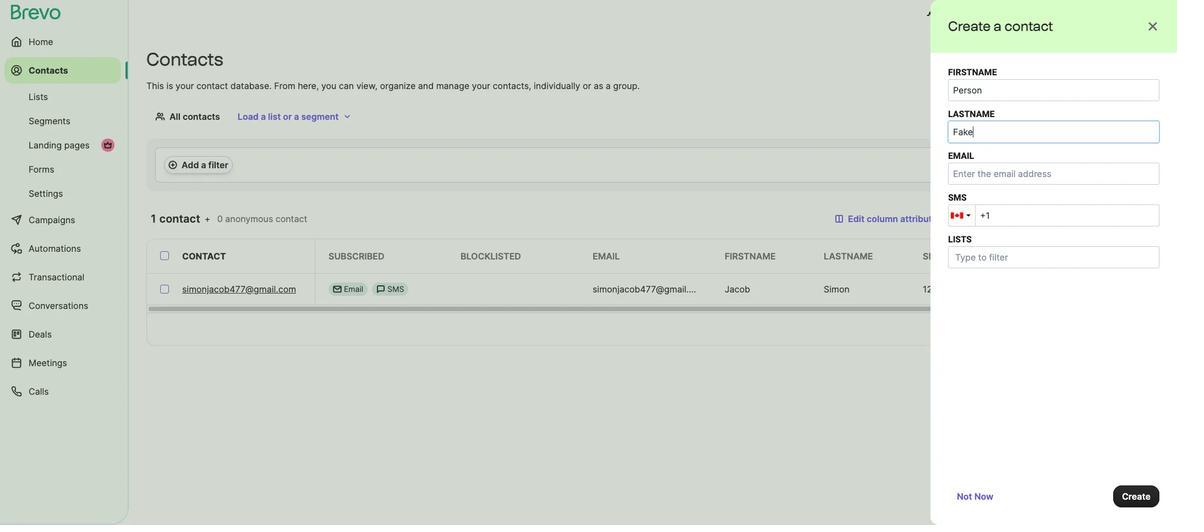 Task type: describe. For each thing, give the bounding box(es) containing it.
create inside button
[[1081, 54, 1109, 65]]

create a contact dialog
[[931, 0, 1178, 526]]

edit column attributes
[[849, 214, 943, 225]]

load a list or a segment
[[238, 111, 339, 122]]

edit column attributes button
[[827, 208, 952, 230]]

automations
[[29, 243, 81, 254]]

0 horizontal spatial create
[[949, 18, 991, 34]]

view,
[[357, 80, 378, 91]]

date
[[1122, 251, 1144, 262]]

load a list or a segment button
[[229, 106, 361, 128]]

Type to filter field
[[952, 249, 1063, 266]]

contacts for import contacts
[[1021, 54, 1058, 65]]

1 horizontal spatial sms
[[923, 251, 943, 262]]

transactional link
[[4, 264, 121, 291]]

simonjacob477@gmail.com link
[[182, 283, 296, 296]]

deals
[[29, 329, 52, 340]]

here,
[[298, 80, 319, 91]]

rows
[[935, 324, 957, 335]]

2 your from the left
[[472, 80, 491, 91]]

Enter the LASTNAME field
[[949, 121, 1160, 143]]

contact inside button
[[1119, 54, 1151, 65]]

calls
[[29, 387, 49, 398]]

sms inside create a contact dialog
[[949, 193, 967, 203]]

a inside dialog
[[994, 18, 1002, 34]]

conversations
[[29, 301, 88, 312]]

email
[[344, 285, 363, 294]]

database.
[[231, 80, 272, 91]]

filter
[[208, 160, 228, 171]]

list
[[268, 111, 281, 122]]

create button
[[1114, 486, 1160, 508]]

import contacts button
[[981, 48, 1067, 70]]

manage
[[436, 80, 470, 91]]

can
[[339, 80, 354, 91]]

1 contact + 0 anonymous contact
[[151, 213, 307, 226]]

Enter the email address field
[[949, 163, 1160, 185]]

Search by name, email or phone number search field
[[956, 208, 1160, 230]]

all
[[170, 111, 181, 122]]

12345678900
[[923, 284, 982, 295]]

last
[[1023, 251, 1046, 262]]

as
[[594, 80, 604, 91]]

deals link
[[4, 322, 121, 348]]

contacts,
[[493, 80, 532, 91]]

simon
[[824, 284, 850, 295]]

1
[[151, 213, 157, 226]]

usage and plan button
[[918, 4, 1015, 26]]

plan
[[988, 10, 1006, 21]]

0 horizontal spatial firstname
[[725, 251, 776, 262]]

contacts link
[[4, 57, 121, 84]]

page
[[976, 324, 997, 335]]

contacts for all contacts
[[183, 111, 220, 122]]

subscribed
[[329, 251, 385, 262]]

changed
[[1048, 251, 1092, 262]]

meetings link
[[4, 350, 121, 377]]

segment
[[301, 111, 339, 122]]

calls link
[[4, 379, 121, 405]]

lists link
[[4, 86, 121, 108]]

pages
[[64, 140, 90, 151]]

contact inside the 1 contact + 0 anonymous contact
[[276, 214, 307, 225]]

create a contact inside button
[[1081, 54, 1151, 65]]

not now button
[[949, 486, 1003, 508]]

lists
[[29, 91, 48, 102]]

campaigns link
[[4, 207, 121, 233]]

jacob
[[725, 284, 751, 295]]

and inside button
[[970, 10, 986, 21]]

not now
[[958, 492, 994, 503]]

or inside button
[[283, 111, 292, 122]]

column
[[867, 214, 899, 225]]

group.
[[614, 80, 640, 91]]

0
[[217, 214, 223, 225]]

date added
[[1122, 251, 1178, 262]]

home link
[[4, 29, 121, 55]]

forms
[[29, 164, 54, 175]]

conversations link
[[4, 293, 121, 319]]

all contacts
[[170, 111, 220, 122]]

settings link
[[4, 183, 121, 205]]

organize
[[380, 80, 416, 91]]

this
[[146, 80, 164, 91]]

segments
[[29, 116, 70, 127]]



Task type: vqa. For each thing, say whether or not it's contained in the screenshot.
bottom contacts
yes



Task type: locate. For each thing, give the bounding box(es) containing it.
not
[[958, 492, 973, 503]]

firstname up jacob
[[725, 251, 776, 262]]

add a filter
[[182, 160, 228, 171]]

home
[[29, 36, 53, 47]]

usage
[[940, 10, 967, 21]]

0 horizontal spatial contacts
[[183, 111, 220, 122]]

firstname
[[949, 67, 998, 78], [725, 251, 776, 262]]

0 vertical spatial and
[[970, 10, 986, 21]]

2 vertical spatial sms
[[388, 285, 404, 294]]

0 horizontal spatial lastname
[[824, 251, 874, 262]]

1 vertical spatial lastname
[[824, 251, 874, 262]]

0 horizontal spatial create a contact
[[949, 18, 1054, 34]]

a inside button
[[201, 160, 206, 171]]

1 vertical spatial create
[[1081, 54, 1109, 65]]

left___c25ys image left email
[[333, 285, 342, 294]]

sms up the lists
[[949, 193, 967, 203]]

1 vertical spatial firstname
[[725, 251, 776, 262]]

campaigns
[[29, 215, 75, 226]]

2 vertical spatial create
[[1123, 492, 1151, 503]]

a
[[994, 18, 1002, 34], [1111, 54, 1117, 65], [606, 80, 611, 91], [261, 111, 266, 122], [294, 111, 299, 122], [201, 160, 206, 171]]

rows per page
[[935, 324, 997, 335]]

0 vertical spatial create
[[949, 18, 991, 34]]

0 horizontal spatial email
[[593, 251, 620, 262]]

add a filter button
[[164, 156, 233, 174]]

create inside create button
[[1123, 492, 1151, 503]]

anonymous
[[225, 214, 273, 225]]

now
[[975, 492, 994, 503]]

+
[[205, 214, 211, 225]]

1 vertical spatial email
[[593, 251, 620, 262]]

and left plan
[[970, 10, 986, 21]]

1 horizontal spatial create
[[1081, 54, 1109, 65]]

and left manage
[[418, 80, 434, 91]]

landing pages link
[[4, 134, 121, 156]]

contact
[[182, 251, 226, 262]]

left___c25ys image
[[333, 285, 342, 294], [377, 285, 386, 294]]

added
[[1147, 251, 1178, 262]]

contacts inside button
[[1021, 54, 1058, 65]]

1 horizontal spatial contacts
[[146, 49, 223, 70]]

0 horizontal spatial simonjacob477@gmail.com
[[182, 284, 296, 295]]

from
[[274, 80, 295, 91]]

left___c25ys image right email
[[377, 285, 386, 294]]

import contacts
[[990, 54, 1058, 65]]

1 vertical spatial and
[[418, 80, 434, 91]]

left___rvooi image
[[104, 141, 112, 150]]

0 horizontal spatial left___c25ys image
[[333, 285, 342, 294]]

0 vertical spatial email
[[949, 151, 975, 161]]

contact
[[1005, 18, 1054, 34], [1119, 54, 1151, 65], [197, 80, 228, 91], [159, 213, 200, 226], [276, 214, 307, 225]]

1 horizontal spatial lastname
[[949, 109, 995, 119]]

contacts up enter the firstname field at the right of the page
[[1021, 54, 1058, 65]]

1 horizontal spatial email
[[949, 151, 975, 161]]

create
[[949, 18, 991, 34], [1081, 54, 1109, 65], [1123, 492, 1151, 503]]

1 horizontal spatial simonjacob477@gmail.com
[[593, 284, 707, 295]]

is
[[167, 80, 173, 91]]

your
[[176, 80, 194, 91], [472, 80, 491, 91]]

meetings
[[29, 358, 67, 369]]

automations link
[[4, 236, 121, 262]]

individually
[[534, 80, 581, 91]]

1 vertical spatial create a contact
[[1081, 54, 1151, 65]]

0 horizontal spatial sms
[[388, 285, 404, 294]]

2 horizontal spatial sms
[[949, 193, 967, 203]]

sms up 12345678900
[[923, 251, 943, 262]]

lastname inside create a contact dialog
[[949, 109, 995, 119]]

attributes
[[901, 214, 943, 225]]

0 vertical spatial sms
[[949, 193, 967, 203]]

1 vertical spatial sms
[[923, 251, 943, 262]]

email
[[949, 151, 975, 161], [593, 251, 620, 262]]

0 vertical spatial create a contact
[[949, 18, 1054, 34]]

create a contact
[[949, 18, 1054, 34], [1081, 54, 1151, 65]]

left___c25ys image for sms
[[377, 285, 386, 294]]

this is your contact database. from here, you can view, organize and manage your contacts, individually or as a group.
[[146, 80, 640, 91]]

last changed
[[1023, 251, 1092, 262]]

landing pages
[[29, 140, 90, 151]]

usage and plan
[[940, 10, 1006, 21]]

blocklisted
[[461, 251, 521, 262]]

None field
[[976, 205, 1160, 227]]

0 vertical spatial lastname
[[949, 109, 995, 119]]

1 horizontal spatial and
[[970, 10, 986, 21]]

1 vertical spatial or
[[283, 111, 292, 122]]

or right list
[[283, 111, 292, 122]]

left___c25ys image for email
[[333, 285, 342, 294]]

contact inside dialog
[[1005, 18, 1054, 34]]

0 horizontal spatial or
[[283, 111, 292, 122]]

edit
[[849, 214, 865, 225]]

forms link
[[4, 159, 121, 181]]

1 horizontal spatial or
[[583, 80, 592, 91]]

0 vertical spatial or
[[583, 80, 592, 91]]

1 vertical spatial contacts
[[183, 111, 220, 122]]

2 horizontal spatial create
[[1123, 492, 1151, 503]]

contacts up lists
[[29, 65, 68, 76]]

simonjacob477@gmail.com
[[182, 284, 296, 295], [593, 284, 707, 295]]

create a contact inside dialog
[[949, 18, 1054, 34]]

lists
[[949, 235, 972, 245]]

0 horizontal spatial contacts
[[29, 65, 68, 76]]

you
[[322, 80, 337, 91]]

add
[[182, 160, 199, 171]]

contacts right all
[[183, 111, 220, 122]]

1 horizontal spatial create a contact
[[1081, 54, 1151, 65]]

landing
[[29, 140, 62, 151]]

1 horizontal spatial firstname
[[949, 67, 998, 78]]

sms
[[949, 193, 967, 203], [923, 251, 943, 262], [388, 285, 404, 294]]

1 left___c25ys image from the left
[[333, 285, 342, 294]]

email inside create a contact dialog
[[949, 151, 975, 161]]

2 simonjacob477@gmail.com from the left
[[593, 284, 707, 295]]

1 horizontal spatial left___c25ys image
[[377, 285, 386, 294]]

your right manage
[[472, 80, 491, 91]]

and
[[970, 10, 986, 21], [418, 80, 434, 91]]

lastname
[[949, 109, 995, 119], [824, 251, 874, 262]]

settings
[[29, 188, 63, 199]]

1 simonjacob477@gmail.com from the left
[[182, 284, 296, 295]]

0 vertical spatial contacts
[[1021, 54, 1058, 65]]

1 horizontal spatial your
[[472, 80, 491, 91]]

your right 'is'
[[176, 80, 194, 91]]

segments link
[[4, 110, 121, 132]]

firstname down import
[[949, 67, 998, 78]]

load
[[238, 111, 259, 122]]

Enter the FIRSTNAME field
[[949, 79, 1160, 101]]

contacts up 'is'
[[146, 49, 223, 70]]

import
[[990, 54, 1018, 65]]

firstname inside create a contact dialog
[[949, 67, 998, 78]]

contacts
[[1021, 54, 1058, 65], [183, 111, 220, 122]]

0 horizontal spatial your
[[176, 80, 194, 91]]

1 your from the left
[[176, 80, 194, 91]]

per
[[960, 324, 973, 335]]

0 horizontal spatial and
[[418, 80, 434, 91]]

or
[[583, 80, 592, 91], [283, 111, 292, 122]]

transactional
[[29, 272, 84, 283]]

create a contact button
[[1072, 48, 1160, 70]]

2 left___c25ys image from the left
[[377, 285, 386, 294]]

0 vertical spatial firstname
[[949, 67, 998, 78]]

or left the as at the right top of page
[[583, 80, 592, 91]]

1 horizontal spatial contacts
[[1021, 54, 1058, 65]]

sms right email
[[388, 285, 404, 294]]

contacts inside 'link'
[[29, 65, 68, 76]]



